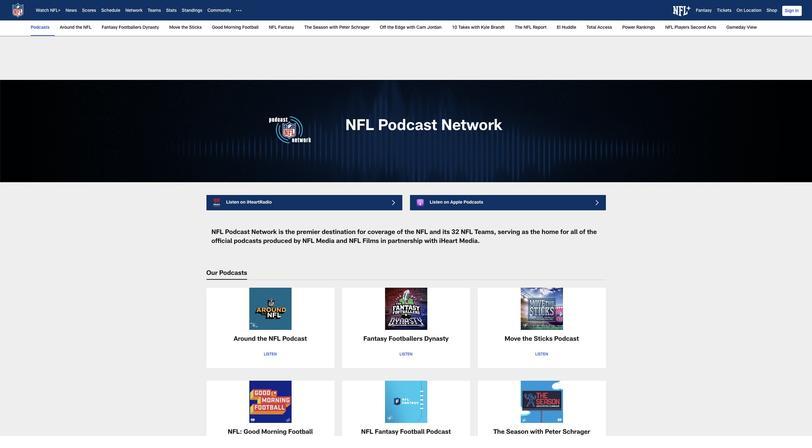 Task type: describe. For each thing, give the bounding box(es) containing it.
dynasty inside page main content main content
[[425, 337, 449, 343]]

around for around the nfl podcast
[[234, 337, 256, 343]]

home
[[542, 230, 559, 236]]

footballers inside banner
[[119, 26, 141, 30]]

podcast inside nfl podcast network is the premier destination for coverage of the nfl and its 32 nfl teams, serving as the home for all of the official podcasts produced by nfl media and nfl films in partnership with iheart media.
[[225, 230, 250, 236]]

nfl shield image
[[10, 3, 26, 18]]

community
[[208, 9, 231, 13]]

schrager inside page main content main content
[[563, 430, 591, 437]]

0 vertical spatial network
[[125, 9, 143, 13]]

0 horizontal spatial and
[[336, 239, 348, 245]]

good inside page main content main content
[[244, 430, 260, 437]]

fantasy inside "link"
[[278, 26, 294, 30]]

el huddle
[[557, 26, 577, 30]]

cam
[[417, 26, 426, 30]]

podcast for move the sticks podcast
[[555, 337, 579, 343]]

footballers inside page main content main content
[[389, 337, 423, 343]]

gameday view link
[[724, 21, 760, 35]]

on for iheartradio
[[240, 201, 246, 205]]

partnership
[[388, 239, 423, 245]]

teams link
[[148, 9, 161, 13]]

banner containing watch nfl+
[[0, 0, 813, 36]]

players
[[675, 26, 690, 30]]

2 for from the left
[[561, 230, 569, 236]]

on location
[[737, 9, 762, 13]]

the nfl report
[[515, 26, 547, 30]]

brandt
[[491, 26, 505, 30]]

nfl+ image
[[674, 6, 691, 16]]

is
[[279, 230, 284, 236]]

around the nfl link
[[57, 21, 94, 35]]

schedule
[[101, 9, 120, 13]]

football for good morning football
[[242, 26, 259, 30]]

iheartradio icon image
[[212, 198, 222, 208]]

1 of from the left
[[397, 230, 403, 236]]

nfl:
[[228, 430, 242, 437]]

el
[[557, 26, 561, 30]]

gameday
[[727, 26, 746, 30]]

report
[[533, 26, 547, 30]]

location
[[744, 9, 762, 13]]

fantasy link
[[696, 9, 712, 13]]

in
[[381, 239, 386, 245]]

1 horizontal spatial podcasts
[[219, 271, 247, 277]]

tickets
[[717, 9, 732, 13]]

move the sticks
[[169, 26, 202, 30]]

nfl podcast network
[[346, 120, 503, 135]]

its
[[443, 230, 450, 236]]

10 takes with kyle brandt link
[[450, 21, 508, 35]]

listen link for nfl
[[261, 350, 280, 361]]

total access link
[[584, 21, 615, 35]]

nfl+
[[50, 9, 61, 13]]

on
[[737, 9, 743, 13]]

gameday view
[[727, 26, 757, 30]]

as
[[522, 230, 529, 236]]

network for nfl podcast network
[[442, 120, 503, 135]]

nfl fantasy football podcast image
[[385, 381, 428, 424]]

the inside page main content main content
[[494, 430, 505, 437]]

shop link
[[767, 9, 778, 13]]

edge
[[395, 26, 406, 30]]

fantasy footballers dynasty inside banner
[[102, 26, 159, 30]]

10
[[452, 26, 458, 30]]

2 horizontal spatial podcasts
[[464, 201, 484, 205]]

listen for fantasy footballers dynasty
[[400, 353, 413, 357]]

power
[[623, 26, 636, 30]]

off the edge with cam jordan link
[[378, 21, 444, 35]]

good morning football link
[[210, 21, 261, 35]]

move for move the sticks
[[169, 26, 180, 30]]

coverage
[[368, 230, 396, 236]]

films
[[363, 239, 379, 245]]

the for the nfl report link
[[515, 26, 523, 30]]

podcasts link
[[31, 21, 52, 35]]

good morning football
[[212, 26, 259, 30]]

schedule link
[[101, 9, 120, 13]]

total access
[[587, 26, 613, 30]]

acts
[[708, 26, 717, 30]]

teams
[[148, 9, 161, 13]]

news link
[[66, 9, 77, 13]]

shop
[[767, 9, 778, 13]]

news
[[66, 9, 77, 13]]

morning inside banner
[[224, 26, 241, 30]]

el huddle link
[[555, 21, 579, 35]]

on location link
[[737, 9, 762, 13]]

nfl: good morning football image
[[249, 381, 292, 424]]

scores link
[[82, 9, 96, 13]]

community link
[[208, 9, 231, 13]]

32
[[452, 230, 460, 236]]

podcasts
[[234, 239, 262, 245]]

10 takes with kyle brandt
[[452, 26, 505, 30]]

around the nfl podcast image
[[249, 288, 292, 331]]

produced
[[263, 239, 292, 245]]

podcast for nfl fantasy football podcast
[[427, 430, 451, 437]]

nfl podcast network logo image
[[253, 105, 328, 155]]

move the sticks podcast
[[505, 337, 579, 343]]

apple
[[451, 201, 463, 205]]

nfl players second acts
[[666, 26, 717, 30]]

the season with peter schrager link
[[302, 21, 372, 35]]

fantasy footballers dynasty link
[[99, 21, 162, 35]]

sticks for move the sticks podcast
[[534, 337, 553, 343]]

peter inside page main content main content
[[545, 430, 561, 437]]

nfl fantasy link
[[266, 21, 297, 35]]

watch
[[36, 9, 49, 13]]

listen on iheartradio
[[226, 201, 272, 205]]

scores
[[82, 9, 96, 13]]



Task type: vqa. For each thing, say whether or not it's contained in the screenshot.
NFL Shield image
yes



Task type: locate. For each thing, give the bounding box(es) containing it.
sign
[[786, 9, 795, 13]]

1 vertical spatial sticks
[[534, 337, 553, 343]]

0 horizontal spatial sticks
[[189, 26, 202, 30]]

on for apple
[[444, 201, 450, 205]]

nfl
[[83, 26, 92, 30], [269, 26, 277, 30], [524, 26, 532, 30], [666, 26, 674, 30], [346, 120, 374, 135], [212, 230, 224, 236], [416, 230, 428, 236], [461, 230, 473, 236], [303, 239, 315, 245], [349, 239, 361, 245], [269, 337, 281, 343], [361, 430, 373, 437]]

page main content main content
[[0, 80, 813, 437]]

podcast for around the nfl podcast
[[283, 337, 307, 343]]

off the edge with cam jordan
[[380, 26, 442, 30]]

0 vertical spatial move
[[169, 26, 180, 30]]

0 vertical spatial sticks
[[189, 26, 202, 30]]

2 on from the left
[[444, 201, 450, 205]]

podcasts right the apple
[[464, 201, 484, 205]]

0 vertical spatial dynasty
[[143, 26, 159, 30]]

move the sticks link
[[167, 21, 204, 35]]

1 listen link from the left
[[261, 350, 280, 361]]

total
[[587, 26, 597, 30]]

listen on apple podcasts
[[430, 201, 484, 205]]

destination
[[322, 230, 356, 236]]

sign in button
[[783, 6, 802, 16]]

nfl podcast network is the premier destination for coverage of the nfl and its 32 nfl teams, serving as the home for all of the official podcasts produced by nfl media and nfl films in partnership with iheart media.
[[212, 230, 597, 245]]

peter inside "the season with peter schrager" link
[[339, 26, 350, 30]]

3 listen link from the left
[[533, 350, 552, 361]]

1 horizontal spatial right image
[[596, 201, 601, 206]]

listen link
[[261, 350, 280, 361], [397, 350, 416, 361], [533, 350, 552, 361]]

on left iheartradio
[[240, 201, 246, 205]]

2 vertical spatial podcasts
[[219, 271, 247, 277]]

1 horizontal spatial fantasy footballers dynasty
[[364, 337, 449, 343]]

apple podcast icon image
[[415, 198, 426, 208]]

the for "the season with peter schrager" link
[[305, 26, 312, 30]]

0 horizontal spatial for
[[358, 230, 366, 236]]

iheart
[[439, 239, 458, 245]]

1 vertical spatial morning
[[262, 430, 287, 437]]

1 horizontal spatial the
[[494, 430, 505, 437]]

1 horizontal spatial football
[[288, 430, 313, 437]]

nfl fantasy football podcast
[[361, 430, 451, 437]]

1 horizontal spatial peter
[[545, 430, 561, 437]]

around inside page main content main content
[[234, 337, 256, 343]]

official
[[212, 239, 232, 245]]

nfl players second acts link
[[663, 21, 719, 35]]

teams,
[[475, 230, 497, 236]]

access
[[598, 26, 613, 30]]

1 horizontal spatial season
[[507, 430, 529, 437]]

0 vertical spatial fantasy footballers dynasty
[[102, 26, 159, 30]]

2 of from the left
[[580, 230, 586, 236]]

1 horizontal spatial footballers
[[389, 337, 423, 343]]

2 listen link from the left
[[397, 350, 416, 361]]

1 for from the left
[[358, 230, 366, 236]]

with
[[329, 26, 338, 30], [407, 26, 416, 30], [471, 26, 480, 30], [425, 239, 438, 245], [531, 430, 544, 437]]

1 horizontal spatial around
[[234, 337, 256, 343]]

morning inside page main content main content
[[262, 430, 287, 437]]

season inside page main content main content
[[507, 430, 529, 437]]

0 vertical spatial peter
[[339, 26, 350, 30]]

morning down dots "image"
[[224, 26, 241, 30]]

0 vertical spatial schrager
[[351, 26, 370, 30]]

dynasty
[[143, 26, 159, 30], [425, 337, 449, 343]]

listen link for sticks
[[533, 350, 552, 361]]

standings link
[[182, 9, 202, 13]]

footballers down 'fantasy footballers dynasty' image
[[389, 337, 423, 343]]

the
[[76, 26, 82, 30], [182, 26, 188, 30], [388, 26, 394, 30], [285, 230, 295, 236], [405, 230, 415, 236], [531, 230, 541, 236], [587, 230, 597, 236], [257, 337, 267, 343], [523, 337, 533, 343]]

2 horizontal spatial the
[[515, 26, 523, 30]]

1 horizontal spatial and
[[430, 230, 441, 236]]

0 vertical spatial podcasts
[[31, 26, 50, 30]]

rankings
[[637, 26, 656, 30]]

0 vertical spatial around
[[60, 26, 75, 30]]

iheartradio
[[247, 201, 272, 205]]

the season with peter schrager image
[[521, 381, 563, 424]]

0 horizontal spatial move
[[169, 26, 180, 30]]

kyle
[[481, 26, 490, 30]]

1 horizontal spatial move
[[505, 337, 521, 343]]

1 horizontal spatial on
[[444, 201, 450, 205]]

with inside nfl podcast network is the premier destination for coverage of the nfl and its 32 nfl teams, serving as the home for all of the official podcasts produced by nfl media and nfl films in partnership with iheart media.
[[425, 239, 438, 245]]

for
[[358, 230, 366, 236], [561, 230, 569, 236]]

fantasy footballers dynasty down network link
[[102, 26, 159, 30]]

morning
[[224, 26, 241, 30], [262, 430, 287, 437]]

and
[[430, 230, 441, 236], [336, 239, 348, 245]]

of right all
[[580, 230, 586, 236]]

0 horizontal spatial podcasts
[[31, 26, 50, 30]]

the season with peter schrager inside page main content main content
[[494, 430, 591, 437]]

0 horizontal spatial morning
[[224, 26, 241, 30]]

1 vertical spatial fantasy footballers dynasty
[[364, 337, 449, 343]]

1 vertical spatial schrager
[[563, 430, 591, 437]]

nfl: good morning football
[[228, 430, 313, 437]]

0 horizontal spatial football
[[242, 26, 259, 30]]

0 horizontal spatial on
[[240, 201, 246, 205]]

0 vertical spatial good
[[212, 26, 223, 30]]

of
[[397, 230, 403, 236], [580, 230, 586, 236]]

1 horizontal spatial of
[[580, 230, 586, 236]]

listen
[[226, 201, 239, 205], [430, 201, 443, 205], [264, 353, 277, 357], [400, 353, 413, 357], [536, 353, 549, 357]]

1 vertical spatial network
[[442, 120, 503, 135]]

1 vertical spatial footballers
[[389, 337, 423, 343]]

on left the apple
[[444, 201, 450, 205]]

listen link for dynasty
[[397, 350, 416, 361]]

watch nfl+
[[36, 9, 61, 13]]

1 horizontal spatial dynasty
[[425, 337, 449, 343]]

0 horizontal spatial the
[[305, 26, 312, 30]]

sticks down standings link
[[189, 26, 202, 30]]

all
[[571, 230, 578, 236]]

good down community link
[[212, 26, 223, 30]]

stats
[[166, 9, 177, 13]]

1 vertical spatial podcasts
[[464, 201, 484, 205]]

1 horizontal spatial the season with peter schrager
[[494, 430, 591, 437]]

move inside page main content main content
[[505, 337, 521, 343]]

1 vertical spatial and
[[336, 239, 348, 245]]

0 vertical spatial season
[[313, 26, 328, 30]]

right image for listen on iheartradio
[[392, 201, 397, 206]]

around the nfl
[[60, 26, 92, 30]]

for left all
[[561, 230, 569, 236]]

1 vertical spatial season
[[507, 430, 529, 437]]

1 horizontal spatial morning
[[262, 430, 287, 437]]

huddle
[[562, 26, 577, 30]]

1 horizontal spatial sticks
[[534, 337, 553, 343]]

takes
[[459, 26, 470, 30]]

0 vertical spatial and
[[430, 230, 441, 236]]

power rankings link
[[620, 21, 658, 35]]

1 horizontal spatial for
[[561, 230, 569, 236]]

network for nfl podcast network is the premier destination for coverage of the nfl and its 32 nfl teams, serving as the home for all of the official podcasts produced by nfl media and nfl films in partnership with iheart media.
[[252, 230, 277, 236]]

for up films
[[358, 230, 366, 236]]

around for around the nfl
[[60, 26, 75, 30]]

0 horizontal spatial right image
[[392, 201, 397, 206]]

fantasy footballers dynasty down 'fantasy footballers dynasty' image
[[364, 337, 449, 343]]

nfl inside "link"
[[269, 26, 277, 30]]

of up partnership
[[397, 230, 403, 236]]

0 horizontal spatial fantasy footballers dynasty
[[102, 26, 159, 30]]

fantasy footballers dynasty image
[[385, 288, 428, 331]]

fantasy footballers dynasty inside page main content main content
[[364, 337, 449, 343]]

podcast
[[378, 120, 438, 135], [225, 230, 250, 236], [283, 337, 307, 343], [555, 337, 579, 343], [427, 430, 451, 437]]

move for move the sticks podcast
[[505, 337, 521, 343]]

view
[[747, 26, 757, 30]]

right image for listen on apple podcasts
[[596, 201, 601, 206]]

media.
[[460, 239, 480, 245]]

1 horizontal spatial network
[[252, 230, 277, 236]]

podcasts
[[31, 26, 50, 30], [464, 201, 484, 205], [219, 271, 247, 277]]

around inside banner
[[60, 26, 75, 30]]

0 horizontal spatial listen link
[[261, 350, 280, 361]]

podcasts right our
[[219, 271, 247, 277]]

0 vertical spatial morning
[[224, 26, 241, 30]]

2 right image from the left
[[596, 201, 601, 206]]

morning down nfl: good morning football image
[[262, 430, 287, 437]]

1 horizontal spatial good
[[244, 430, 260, 437]]

1 on from the left
[[240, 201, 246, 205]]

move
[[169, 26, 180, 30], [505, 337, 521, 343]]

0 horizontal spatial footballers
[[119, 26, 141, 30]]

sticks
[[189, 26, 202, 30], [534, 337, 553, 343]]

network inside nfl podcast network is the premier destination for coverage of the nfl and its 32 nfl teams, serving as the home for all of the official podcasts produced by nfl media and nfl films in partnership with iheart media.
[[252, 230, 277, 236]]

footballers down network link
[[119, 26, 141, 30]]

move inside banner
[[169, 26, 180, 30]]

and down destination
[[336, 239, 348, 245]]

the
[[305, 26, 312, 30], [515, 26, 523, 30], [494, 430, 505, 437]]

our
[[206, 271, 218, 277]]

media
[[316, 239, 335, 245]]

1 vertical spatial dynasty
[[425, 337, 449, 343]]

sticks inside banner
[[189, 26, 202, 30]]

sticks inside page main content main content
[[534, 337, 553, 343]]

premier
[[297, 230, 320, 236]]

0 horizontal spatial the season with peter schrager
[[305, 26, 370, 30]]

1 vertical spatial peter
[[545, 430, 561, 437]]

podcasts down watch
[[31, 26, 50, 30]]

the nfl report link
[[513, 21, 550, 35]]

network link
[[125, 9, 143, 13]]

0 horizontal spatial good
[[212, 26, 223, 30]]

0 vertical spatial footballers
[[119, 26, 141, 30]]

standings
[[182, 9, 202, 13]]

football for nfl fantasy football podcast
[[400, 430, 425, 437]]

2 horizontal spatial network
[[442, 120, 503, 135]]

jordan
[[428, 26, 442, 30]]

sticks down move the sticks podcast image at the right bottom of the page
[[534, 337, 553, 343]]

2 vertical spatial network
[[252, 230, 277, 236]]

1 horizontal spatial schrager
[[563, 430, 591, 437]]

second
[[691, 26, 707, 30]]

listen for move the sticks podcast
[[536, 353, 549, 357]]

0 horizontal spatial schrager
[[351, 26, 370, 30]]

0 horizontal spatial dynasty
[[143, 26, 159, 30]]

by
[[294, 239, 301, 245]]

watch nfl+ link
[[36, 9, 61, 13]]

power rankings
[[623, 26, 656, 30]]

1 vertical spatial good
[[244, 430, 260, 437]]

1 vertical spatial around
[[234, 337, 256, 343]]

1 vertical spatial the season with peter schrager
[[494, 430, 591, 437]]

banner
[[0, 0, 813, 36]]

off
[[380, 26, 386, 30]]

sticks for move the sticks
[[189, 26, 202, 30]]

good inside good morning football link
[[212, 26, 223, 30]]

right image
[[392, 201, 397, 206], [596, 201, 601, 206]]

and left its
[[430, 230, 441, 236]]

1 right image from the left
[[392, 201, 397, 206]]

0 vertical spatial the season with peter schrager
[[305, 26, 370, 30]]

nfl fantasy
[[269, 26, 294, 30]]

the season with peter schrager
[[305, 26, 370, 30], [494, 430, 591, 437]]

serving
[[498, 230, 521, 236]]

in
[[796, 9, 800, 13]]

0 horizontal spatial peter
[[339, 26, 350, 30]]

tickets link
[[717, 9, 732, 13]]

2 horizontal spatial football
[[400, 430, 425, 437]]

0 horizontal spatial around
[[60, 26, 75, 30]]

0 horizontal spatial of
[[397, 230, 403, 236]]

around the nfl podcast
[[234, 337, 307, 343]]

0 horizontal spatial season
[[313, 26, 328, 30]]

podcasts inside podcasts link
[[31, 26, 50, 30]]

1 horizontal spatial listen link
[[397, 350, 416, 361]]

1 vertical spatial move
[[505, 337, 521, 343]]

listen for around the nfl podcast
[[264, 353, 277, 357]]

dots image
[[237, 8, 242, 13]]

football
[[242, 26, 259, 30], [288, 430, 313, 437], [400, 430, 425, 437]]

0 horizontal spatial network
[[125, 9, 143, 13]]

the season with peter schrager inside banner
[[305, 26, 370, 30]]

move the sticks podcast image
[[521, 288, 563, 331]]

good right nfl:
[[244, 430, 260, 437]]

season inside banner
[[313, 26, 328, 30]]

2 horizontal spatial listen link
[[533, 350, 552, 361]]



